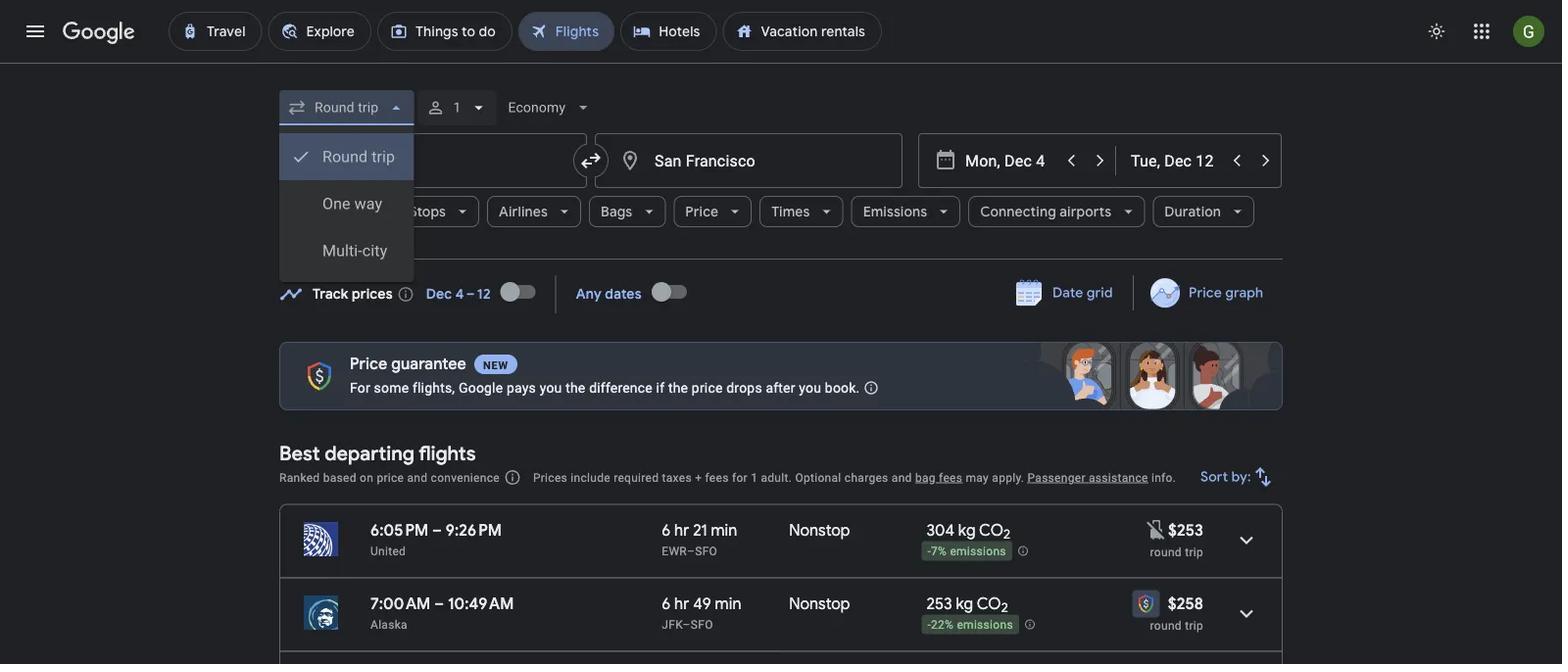 Task type: vqa. For each thing, say whether or not it's contained in the screenshot.
Times Popup Button
yes



Task type: locate. For each thing, give the bounding box(es) containing it.
you right pays
[[540, 380, 562, 396]]

1 horizontal spatial fees
[[939, 471, 963, 485]]

emissions button
[[851, 188, 961, 235]]

nonstop
[[789, 520, 850, 541], [789, 594, 850, 614]]

0 vertical spatial trip
[[1185, 545, 1204, 559]]

sfo inside 6 hr 21 min ewr – sfo
[[695, 544, 718, 558]]

connecting airports
[[980, 203, 1112, 221]]

-7% emissions
[[928, 545, 1006, 559]]

2 vertical spatial price
[[350, 354, 388, 374]]

emissions for 253
[[957, 619, 1013, 632]]

hr left 21
[[674, 520, 689, 541]]

- for 304
[[928, 545, 931, 559]]

2 up '-7% emissions'
[[1004, 527, 1011, 543]]

1 and from the left
[[407, 471, 428, 485]]

round trip down $258 text box
[[1150, 619, 1204, 633]]

round trip for $253
[[1150, 545, 1204, 559]]

1 vertical spatial emissions
[[957, 619, 1013, 632]]

1 inside best departing flights main content
[[751, 471, 758, 485]]

the
[[566, 380, 586, 396], [668, 380, 688, 396]]

kg inside 304 kg co 2
[[958, 520, 976, 541]]

you right after
[[799, 380, 821, 396]]

1 vertical spatial trip
[[1185, 619, 1204, 633]]

you
[[540, 380, 562, 396], [799, 380, 821, 396]]

2 nonstop flight. element from the top
[[789, 594, 850, 617]]

round down $258 text box
[[1150, 619, 1182, 633]]

2 option from the top
[[279, 180, 414, 227]]

Departure text field
[[965, 134, 1056, 187]]

2 for 253
[[1001, 600, 1008, 617]]

1 vertical spatial 2
[[1001, 600, 1008, 617]]

change appearance image
[[1413, 8, 1460, 55]]

0 vertical spatial price
[[685, 203, 719, 221]]

4 – 12
[[456, 286, 491, 303]]

3 option from the top
[[279, 227, 414, 274]]

kg for 304
[[958, 520, 976, 541]]

hr inside 6 hr 21 min ewr – sfo
[[674, 520, 689, 541]]

2 round trip from the top
[[1150, 619, 1204, 633]]

1 vertical spatial min
[[715, 594, 741, 614]]

2 fees from the left
[[939, 471, 963, 485]]

round for $253
[[1150, 545, 1182, 559]]

option
[[279, 133, 414, 180], [279, 180, 414, 227], [279, 227, 414, 274]]

0 vertical spatial kg
[[958, 520, 976, 541]]

Arrival time: 9:26 PM. text field
[[446, 520, 502, 541]]

min right the 49
[[715, 594, 741, 614]]

date
[[1053, 284, 1084, 302]]

this price for this flight doesn't include overhead bin access. if you need a carry-on bag, use the bags filter to update prices. image
[[1145, 518, 1168, 542]]

2 you from the left
[[799, 380, 821, 396]]

price for price graph
[[1189, 284, 1222, 302]]

hr for 21
[[674, 520, 689, 541]]

1 vertical spatial price
[[1189, 284, 1222, 302]]

fees right +
[[705, 471, 729, 485]]

1 round from the top
[[1150, 545, 1182, 559]]

1 vertical spatial sfo
[[691, 618, 713, 632]]

bag
[[915, 471, 936, 485]]

kg inside 253 kg co 2
[[956, 594, 973, 614]]

optional
[[795, 471, 841, 485]]

date grid
[[1053, 284, 1113, 302]]

price guarantee
[[350, 354, 466, 374]]

6 inside 6 hr 21 min ewr – sfo
[[662, 520, 671, 541]]

0 vertical spatial co
[[979, 520, 1004, 541]]

charges
[[845, 471, 889, 485]]

2 - from the top
[[928, 619, 931, 632]]

0 vertical spatial hr
[[674, 520, 689, 541]]

2 horizontal spatial price
[[1189, 284, 1222, 302]]

0 vertical spatial min
[[711, 520, 737, 541]]

22%
[[931, 619, 954, 632]]

21
[[693, 520, 707, 541]]

learn more about price guarantee image
[[848, 364, 895, 411]]

nonstop flight. element for 6 hr 21 min
[[789, 520, 850, 543]]

hr inside "6 hr 49 min jfk – sfo"
[[674, 594, 689, 614]]

1 horizontal spatial 1
[[751, 471, 758, 485]]

6
[[662, 520, 671, 541], [662, 594, 671, 614]]

the left difference
[[566, 380, 586, 396]]

duration
[[1165, 203, 1221, 221]]

kg up '-7% emissions'
[[958, 520, 976, 541]]

emissions down 304 kg co 2
[[950, 545, 1006, 559]]

New feature text field
[[474, 355, 517, 374]]

6:05 pm – 9:26 pm united
[[370, 520, 502, 558]]

2 the from the left
[[668, 380, 688, 396]]

co inside 253 kg co 2
[[977, 594, 1001, 614]]

fees right bag
[[939, 471, 963, 485]]

round down this price for this flight doesn't include overhead bin access. if you need a carry-on bag, use the bags filter to update prices. image at the bottom right
[[1150, 545, 1182, 559]]

dates
[[605, 286, 642, 303]]

flight details. leaves john f. kennedy international airport at 7:00 am on monday, december 4 and arrives at san francisco international airport at 10:49 am on monday, december 4. image
[[1223, 591, 1270, 638]]

+
[[695, 471, 702, 485]]

1 vertical spatial round trip
[[1150, 619, 1204, 633]]

– right 7:00 am
[[434, 594, 444, 614]]

1 fees from the left
[[705, 471, 729, 485]]

round
[[1150, 545, 1182, 559], [1150, 619, 1182, 633]]

0 horizontal spatial price
[[377, 471, 404, 485]]

date grid button
[[1002, 275, 1129, 311]]

1 nonstop from the top
[[789, 520, 850, 541]]

6 for 6 hr 49 min
[[662, 594, 671, 614]]

– left arrival time: 9:26 pm. text field
[[432, 520, 442, 541]]

1 vertical spatial hr
[[674, 594, 689, 614]]

co inside 304 kg co 2
[[979, 520, 1004, 541]]

price up for
[[350, 354, 388, 374]]

all
[[317, 203, 333, 221]]

kg up -22% emissions
[[956, 594, 973, 614]]

2 inside 253 kg co 2
[[1001, 600, 1008, 617]]

price left drops
[[692, 380, 723, 396]]

any dates
[[576, 286, 642, 303]]

price inside popup button
[[685, 203, 719, 221]]

emissions
[[863, 203, 927, 221]]

6 up jfk
[[662, 594, 671, 614]]

0 vertical spatial -
[[928, 545, 931, 559]]

1 vertical spatial 1
[[751, 471, 758, 485]]

ranked based on price and convenience
[[279, 471, 500, 485]]

sfo for 49
[[691, 618, 713, 632]]

- down 253
[[928, 619, 931, 632]]

1 horizontal spatial price
[[685, 203, 719, 221]]

None search field
[[279, 84, 1283, 282]]

0 horizontal spatial and
[[407, 471, 428, 485]]

0 horizontal spatial fees
[[705, 471, 729, 485]]

0 vertical spatial 1
[[453, 99, 461, 116]]

for some flights, google pays you the difference if the price drops after you book.
[[350, 380, 860, 396]]

co
[[979, 520, 1004, 541], [977, 594, 1001, 614]]

Departure time: 6:05 PM. text field
[[370, 520, 429, 541]]

0 vertical spatial round
[[1150, 545, 1182, 559]]

1 the from the left
[[566, 380, 586, 396]]

total duration 6 hr 49 min. element
[[662, 594, 789, 617]]

leaves newark liberty international airport at 6:05 pm on monday, december 4 and arrives at san francisco international airport at 9:26 pm on monday, december 4. element
[[370, 520, 502, 541]]

sfo down the 49
[[691, 618, 713, 632]]

0 vertical spatial 2
[[1004, 527, 1011, 543]]

and down the flights
[[407, 471, 428, 485]]

1 round trip from the top
[[1150, 545, 1204, 559]]

trip down "253 us dollars" text box
[[1185, 545, 1204, 559]]

– inside 6 hr 21 min ewr – sfo
[[687, 544, 695, 558]]

1 horizontal spatial you
[[799, 380, 821, 396]]

nonstop for 6 hr 21 min
[[789, 520, 850, 541]]

1 horizontal spatial the
[[668, 380, 688, 396]]

best departing flights
[[279, 441, 476, 466]]

min right 21
[[711, 520, 737, 541]]

0 horizontal spatial the
[[566, 380, 586, 396]]

price right bags popup button
[[685, 203, 719, 221]]

co up -22% emissions
[[977, 594, 1001, 614]]

0 horizontal spatial price
[[350, 354, 388, 374]]

flight details. leaves newark liberty international airport at 6:05 pm on monday, december 4 and arrives at san francisco international airport at 9:26 pm on monday, december 4. image
[[1223, 517, 1270, 564]]

grid
[[1087, 284, 1113, 302]]

main menu image
[[24, 20, 47, 43]]

departing
[[325, 441, 415, 466]]

1 vertical spatial -
[[928, 619, 931, 632]]

6:05 pm
[[370, 520, 429, 541]]

– inside the 6:05 pm – 9:26 pm united
[[432, 520, 442, 541]]

1 vertical spatial 6
[[662, 594, 671, 614]]

6 hr 21 min ewr – sfo
[[662, 520, 737, 558]]

-
[[928, 545, 931, 559], [928, 619, 931, 632]]

sfo
[[695, 544, 718, 558], [691, 618, 713, 632]]

2 and from the left
[[892, 471, 912, 485]]

select your ticket type. list box
[[279, 125, 414, 282]]

1 nonstop flight. element from the top
[[789, 520, 850, 543]]

1 trip from the top
[[1185, 545, 1204, 559]]

the right if
[[668, 380, 688, 396]]

–
[[432, 520, 442, 541], [687, 544, 695, 558], [434, 594, 444, 614], [683, 618, 691, 632]]

all filters button
[[279, 196, 390, 227]]

0 vertical spatial round trip
[[1150, 545, 1204, 559]]

1 hr from the top
[[674, 520, 689, 541]]

trip down $258 text box
[[1185, 619, 1204, 633]]

- for 253
[[928, 619, 931, 632]]

nonstop flight. element
[[789, 520, 850, 543], [789, 594, 850, 617]]

1 vertical spatial round
[[1150, 619, 1182, 633]]

none search field containing all filters
[[279, 84, 1283, 282]]

2 nonstop from the top
[[789, 594, 850, 614]]

0 vertical spatial emissions
[[950, 545, 1006, 559]]

0 vertical spatial nonstop
[[789, 520, 850, 541]]

304
[[927, 520, 955, 541]]

price inside button
[[1189, 284, 1222, 302]]

1 you from the left
[[540, 380, 562, 396]]

best
[[279, 441, 320, 466]]

price right on
[[377, 471, 404, 485]]

pays
[[507, 380, 536, 396]]

nonstop for 6 hr 49 min
[[789, 594, 850, 614]]

– down 21
[[687, 544, 695, 558]]

1 horizontal spatial and
[[892, 471, 912, 485]]

6 up 'ewr'
[[662, 520, 671, 541]]

2 hr from the top
[[674, 594, 689, 614]]

find the best price region
[[279, 269, 1283, 326]]

min
[[711, 520, 737, 541], [715, 594, 741, 614]]

1 - from the top
[[928, 545, 931, 559]]

emissions down 253 kg co 2
[[957, 619, 1013, 632]]

co up '-7% emissions'
[[979, 520, 1004, 541]]

2 up -22% emissions
[[1001, 600, 1008, 617]]

connecting
[[980, 203, 1056, 221]]

if
[[656, 380, 665, 396]]

new
[[483, 359, 509, 371]]

co for 304
[[979, 520, 1004, 541]]

2 for 304
[[1004, 527, 1011, 543]]

sfo inside "6 hr 49 min jfk – sfo"
[[691, 618, 713, 632]]

253 US dollars text field
[[1168, 520, 1204, 541]]

2 round from the top
[[1150, 619, 1182, 633]]

min inside "6 hr 49 min jfk – sfo"
[[715, 594, 741, 614]]

10:49 am
[[448, 594, 514, 614]]

for
[[350, 380, 370, 396]]

0 horizontal spatial you
[[540, 380, 562, 396]]

2 inside 304 kg co 2
[[1004, 527, 1011, 543]]

min inside 6 hr 21 min ewr – sfo
[[711, 520, 737, 541]]

None field
[[279, 90, 414, 125], [500, 90, 601, 125], [279, 90, 414, 125], [500, 90, 601, 125]]

taxes
[[662, 471, 692, 485]]

0 vertical spatial nonstop flight. element
[[789, 520, 850, 543]]

2 6 from the top
[[662, 594, 671, 614]]

– down total duration 6 hr 49 min. element at bottom
[[683, 618, 691, 632]]

hr left the 49
[[674, 594, 689, 614]]

price
[[685, 203, 719, 221], [1189, 284, 1222, 302], [350, 354, 388, 374]]

flights,
[[413, 380, 455, 396]]

2 trip from the top
[[1185, 619, 1204, 633]]

sfo down 21
[[695, 544, 718, 558]]

round trip down '$253'
[[1150, 545, 1204, 559]]

1 vertical spatial kg
[[956, 594, 973, 614]]

0 vertical spatial sfo
[[695, 544, 718, 558]]

1 vertical spatial nonstop
[[789, 594, 850, 614]]

Return text field
[[1131, 134, 1221, 187]]

6 inside "6 hr 49 min jfk – sfo"
[[662, 594, 671, 614]]

0 vertical spatial 6
[[662, 520, 671, 541]]

– inside 7:00 am – 10:49 am alaska
[[434, 594, 444, 614]]

0 horizontal spatial 1
[[453, 99, 461, 116]]

and left bag
[[892, 471, 912, 485]]

sfo for 21
[[695, 544, 718, 558]]

learn more about ranking image
[[504, 469, 521, 487]]

0 vertical spatial price
[[692, 380, 723, 396]]

hr
[[674, 520, 689, 541], [674, 594, 689, 614]]

1 6 from the top
[[662, 520, 671, 541]]

1 vertical spatial nonstop flight. element
[[789, 594, 850, 617]]

min for 6 hr 21 min
[[711, 520, 737, 541]]

price left graph at the right top
[[1189, 284, 1222, 302]]

1 vertical spatial co
[[977, 594, 1001, 614]]

None text field
[[279, 133, 587, 188], [595, 133, 903, 188], [279, 133, 587, 188], [595, 133, 903, 188]]

sort by:
[[1201, 468, 1252, 486]]

- down 304
[[928, 545, 931, 559]]

filters
[[336, 203, 374, 221]]



Task type: describe. For each thing, give the bounding box(es) containing it.
prices include required taxes + fees for 1 adult. optional charges and bag fees may apply. passenger assistance
[[533, 471, 1148, 485]]

track
[[313, 286, 348, 303]]

round trip for $258
[[1150, 619, 1204, 633]]

best departing flights main content
[[279, 269, 1283, 665]]

united
[[370, 544, 406, 558]]

airlines
[[499, 203, 548, 221]]

7:00 am
[[370, 594, 431, 614]]

prices
[[352, 286, 393, 303]]

on
[[360, 471, 374, 485]]

6 for 6 hr 21 min
[[662, 520, 671, 541]]

ewr
[[662, 544, 687, 558]]

assistance
[[1089, 471, 1148, 485]]

49
[[693, 594, 711, 614]]

Departure time: 7:00 AM. text field
[[370, 594, 431, 614]]

total duration 6 hr 21 min. element
[[662, 520, 789, 543]]

9:26 pm
[[446, 520, 502, 541]]

304 kg co 2
[[927, 520, 1011, 543]]

dec
[[426, 286, 452, 303]]

bags
[[601, 203, 632, 221]]

connecting airports button
[[968, 188, 1145, 235]]

emissions for 304
[[950, 545, 1006, 559]]

sort by: button
[[1193, 454, 1283, 501]]

bags button
[[589, 188, 666, 235]]

price graph
[[1189, 284, 1263, 302]]

$258
[[1168, 594, 1204, 614]]

1 option from the top
[[279, 133, 414, 180]]

-22% emissions
[[928, 619, 1013, 632]]

passenger
[[1028, 471, 1086, 485]]

drops
[[726, 380, 762, 396]]

trip for $258
[[1185, 619, 1204, 633]]

bag fees button
[[915, 471, 963, 485]]

required
[[614, 471, 659, 485]]

stops
[[409, 203, 446, 221]]

based
[[323, 471, 357, 485]]

airports
[[1060, 203, 1112, 221]]

flights
[[419, 441, 476, 466]]

passenger assistance button
[[1028, 471, 1148, 485]]

after
[[766, 380, 796, 396]]

for
[[732, 471, 748, 485]]

price for price guarantee
[[350, 354, 388, 374]]

adult.
[[761, 471, 792, 485]]

airlines button
[[487, 188, 581, 235]]

258 US dollars text field
[[1168, 594, 1204, 614]]

difference
[[589, 380, 653, 396]]

6 hr 49 min jfk – sfo
[[662, 594, 741, 632]]

price button
[[674, 188, 752, 235]]

co for 253
[[977, 594, 1001, 614]]

jfk
[[662, 618, 683, 632]]

book.
[[825, 380, 860, 396]]

7%
[[931, 545, 947, 559]]

253 kg co 2
[[927, 594, 1008, 617]]

– inside "6 hr 49 min jfk – sfo"
[[683, 618, 691, 632]]

dec 4 – 12
[[426, 286, 491, 303]]

swap origin and destination. image
[[579, 149, 603, 172]]

hr for 49
[[674, 594, 689, 614]]

1 button
[[418, 84, 496, 131]]

trip for $253
[[1185, 545, 1204, 559]]

any
[[576, 286, 602, 303]]

1 horizontal spatial price
[[692, 380, 723, 396]]

nonstop flight. element for 6 hr 49 min
[[789, 594, 850, 617]]

min for 6 hr 49 min
[[715, 594, 741, 614]]

prices
[[533, 471, 568, 485]]

1 inside 1 popup button
[[453, 99, 461, 116]]

loading results progress bar
[[0, 63, 1562, 67]]

by:
[[1232, 468, 1252, 486]]

google
[[459, 380, 503, 396]]

stops button
[[398, 188, 479, 235]]

times
[[772, 203, 810, 221]]

kg for 253
[[956, 594, 973, 614]]

graph
[[1225, 284, 1263, 302]]

7:00 am – 10:49 am alaska
[[370, 594, 514, 632]]

round for $258
[[1150, 619, 1182, 633]]

$253
[[1168, 520, 1204, 541]]

1 vertical spatial price
[[377, 471, 404, 485]]

some
[[374, 380, 409, 396]]

apply.
[[992, 471, 1024, 485]]

convenience
[[431, 471, 500, 485]]

times button
[[760, 188, 843, 235]]

all filters
[[317, 203, 374, 221]]

learn more about tracked prices image
[[397, 286, 414, 303]]

sort
[[1201, 468, 1229, 486]]

may
[[966, 471, 989, 485]]

guarantee
[[391, 354, 466, 374]]

include
[[571, 471, 610, 485]]

ranked
[[279, 471, 320, 485]]

Arrival time: 10:49 AM. text field
[[448, 594, 514, 614]]

duration button
[[1153, 188, 1255, 235]]

leaves john f. kennedy international airport at 7:00 am on monday, december 4 and arrives at san francisco international airport at 10:49 am on monday, december 4. element
[[370, 594, 514, 614]]

price for price
[[685, 203, 719, 221]]

track prices
[[313, 286, 393, 303]]

price graph button
[[1138, 275, 1279, 311]]



